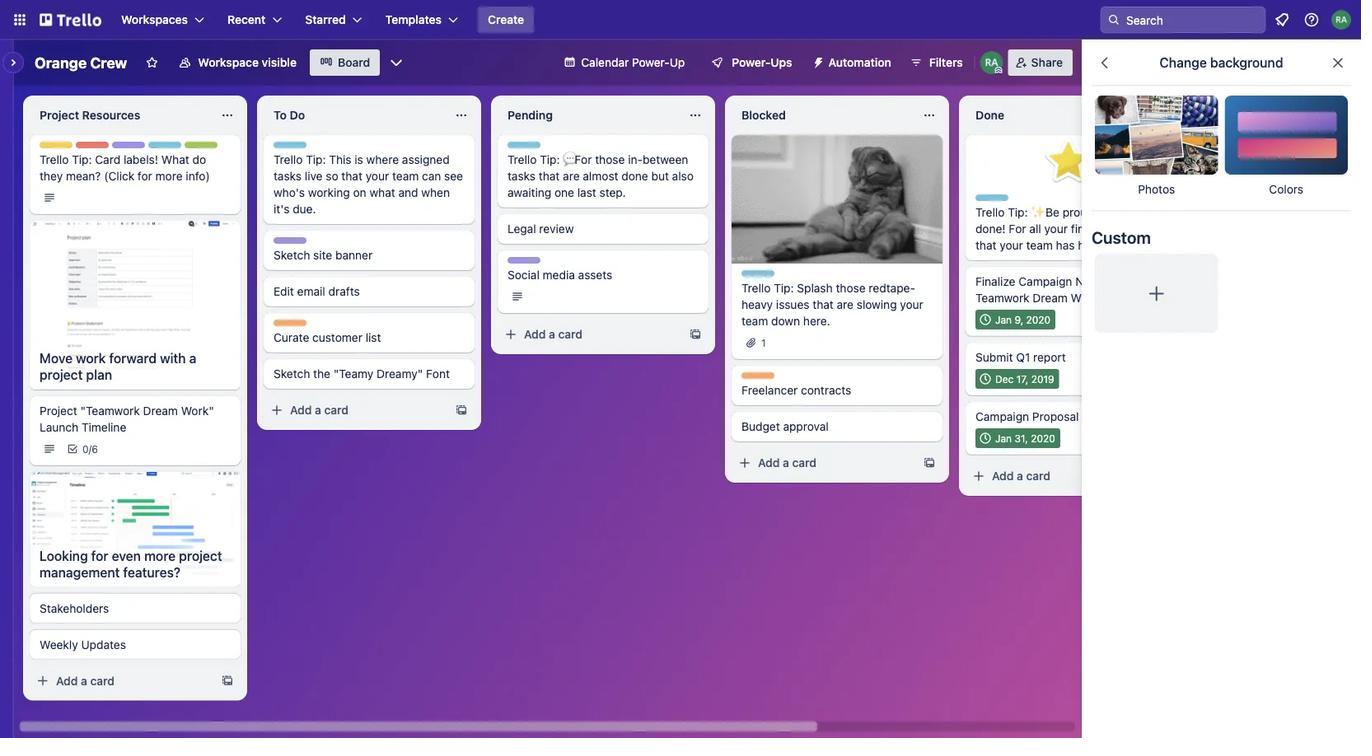 Task type: vqa. For each thing, say whether or not it's contained in the screenshot.
bottommost 2020
yes



Task type: describe. For each thing, give the bounding box(es) containing it.
sketch the "teamy dreamy" font
[[274, 367, 450, 381]]

color: purple, title: "design team" element for social media assets
[[508, 257, 569, 269]]

Jan 9, 2020 checkbox
[[975, 310, 1056, 330]]

this member is an admin of this board. image
[[995, 67, 1002, 74]]

looking for even more project management features?
[[40, 548, 222, 580]]

tasks inside trello tip trello tip: ✨ be proud! you're done! for all your finished tasks that your team has hustled on.
[[1116, 222, 1144, 236]]

board
[[338, 56, 370, 69]]

team for redtape-
[[741, 314, 768, 328]]

sketch the "teamy dreamy" font link
[[274, 366, 465, 382]]

so
[[326, 169, 338, 183]]

work"
[[181, 404, 214, 418]]

crew
[[90, 54, 127, 71]]

report
[[1033, 351, 1066, 364]]

filters
[[929, 56, 963, 69]]

site
[[313, 248, 332, 262]]

a for pending
[[549, 327, 555, 341]]

freelancer contracts link
[[741, 382, 933, 399]]

✨ inside trello tip trello tip: ✨ be proud! you're done! for all your finished tasks that your team has hustled on.
[[1031, 206, 1042, 219]]

heavy
[[741, 298, 773, 311]]

assets
[[578, 268, 612, 282]]

tip: for trello tip: this is where assigned tasks live so that your team can see who's working on what and when it's due.
[[306, 153, 326, 166]]

is
[[355, 153, 363, 166]]

orange
[[35, 54, 87, 71]]

splash
[[797, 281, 833, 295]]

with
[[160, 351, 186, 366]]

tip for trello tip: this is where assigned tasks live so that your team can see who's working on what and when it's due.
[[303, 143, 318, 154]]

edit
[[274, 285, 294, 298]]

project for project "teamwork dream work" launch timeline
[[40, 404, 77, 418]]

has
[[1056, 239, 1075, 252]]

move work forward with a project plan link
[[30, 344, 241, 390]]

curate
[[274, 331, 309, 344]]

design for sketch
[[274, 238, 307, 250]]

Search field
[[1120, 7, 1265, 32]]

✨ inside finalize campaign name: teamwork dream work ✨
[[1101, 291, 1113, 305]]

design team social media assets
[[508, 258, 612, 282]]

0 horizontal spatial color: purple, title: "design team" element
[[112, 142, 173, 154]]

team inside trello tip trello tip: ✨ be proud! you're done! for all your finished tasks that your team has hustled on.
[[1026, 239, 1053, 252]]

the
[[313, 367, 330, 381]]

a inside move work forward with a project plan
[[189, 351, 196, 366]]

9,
[[1015, 314, 1023, 325]]

halp
[[185, 143, 206, 154]]

on
[[353, 186, 366, 199]]

back to home image
[[40, 7, 101, 33]]

can
[[422, 169, 441, 183]]

finished
[[1071, 222, 1113, 236]]

curate customer list
[[274, 331, 381, 344]]

more inside trello tip: card labels! what do they mean? (click for more info)
[[155, 169, 183, 183]]

color: orange, title: "one more step" element for curate
[[274, 320, 306, 326]]

your down for
[[1000, 239, 1023, 252]]

add a card button for trello tip: 💬for those in-between tasks that are almost done but also awaiting one last step.
[[498, 321, 682, 348]]

Board name text field
[[26, 49, 135, 76]]

2019
[[1031, 373, 1054, 385]]

font
[[426, 367, 450, 381]]

tip: for trello tip: 💬for those in-between tasks that are almost done but also awaiting one last step.
[[540, 153, 560, 166]]

trello tip: card labels! what do they mean? (click for more info) link
[[40, 152, 231, 185]]

share
[[1031, 56, 1063, 69]]

add down the 'budget'
[[758, 456, 780, 470]]

card
[[95, 153, 120, 166]]

where
[[366, 153, 399, 166]]

freelancer contracts
[[741, 383, 851, 397]]

forward
[[109, 351, 157, 366]]

looking
[[40, 548, 88, 564]]

power-ups
[[732, 56, 792, 69]]

project resources
[[40, 108, 140, 122]]

weekly updates
[[40, 638, 126, 651]]

between
[[643, 153, 688, 166]]

freelancer
[[741, 383, 798, 397]]

that inside trello tip trello tip: ✨ be proud! you're done! for all your finished tasks that your team has hustled on.
[[975, 239, 996, 252]]

to do
[[274, 108, 305, 122]]

star or unstar board image
[[145, 56, 158, 69]]

due.
[[293, 202, 316, 216]]

2020 for proposal
[[1031, 433, 1055, 444]]

trello tip trello tip: splash those redtape- heavy issues that are slowing your team down here.
[[741, 271, 923, 328]]

0
[[82, 443, 89, 455]]

design for social
[[508, 258, 541, 269]]

email
[[297, 285, 325, 298]]

tasks for that
[[508, 169, 536, 183]]

project for project resources
[[40, 108, 79, 122]]

share button
[[1008, 49, 1073, 76]]

starred
[[305, 13, 346, 26]]

a for project resources
[[81, 674, 87, 688]]

1 power- from the left
[[632, 56, 670, 69]]

do
[[290, 108, 305, 122]]

your down be
[[1044, 222, 1068, 236]]

that inside trello tip trello tip: splash those redtape- heavy issues that are slowing your team down here.
[[813, 298, 834, 311]]

on.
[[1120, 239, 1137, 252]]

legal review
[[508, 222, 574, 236]]

info)
[[186, 169, 210, 183]]

finalize
[[975, 275, 1015, 288]]

add a card button for trello tip: this is where assigned tasks live so that your team can see who's working on what and when it's due.
[[264, 397, 448, 423]]

project inside the looking for even more project management features?
[[179, 548, 222, 564]]

banner
[[335, 248, 373, 262]]

trello inside trello tip: card labels! what do they mean? (click for more info)
[[40, 153, 69, 166]]

trello tip: splash those redtape- heavy issues that are slowing your team down here. link
[[741, 280, 933, 330]]

automation button
[[805, 49, 901, 76]]

your inside trello tip trello tip: splash those redtape- heavy issues that are slowing your team down here.
[[900, 298, 923, 311]]

trello tip: ✨ be proud! you're done! for all your finished tasks that your team has hustled on. link
[[975, 204, 1167, 254]]

be
[[1046, 206, 1059, 219]]

tip for trello tip: 💬for those in-between tasks that are almost done but also awaiting one last step.
[[537, 143, 552, 154]]

tip: inside trello tip trello tip: splash those redtape- heavy issues that are slowing your team down here.
[[774, 281, 794, 295]]

are for slowing
[[837, 298, 854, 311]]

one
[[554, 186, 574, 199]]

add a card button for trello tip: card labels! what do they mean? (click for more info)
[[30, 668, 214, 694]]

done
[[621, 169, 648, 183]]

workspaces button
[[111, 7, 214, 33]]

issues
[[776, 298, 809, 311]]

edit email drafts link
[[274, 283, 465, 300]]

tasks for live
[[274, 169, 302, 183]]

trello tip: 💬for those in-between tasks that are almost done but also awaiting one last step. link
[[508, 152, 699, 201]]

card down jan 31, 2020
[[1026, 469, 1050, 483]]

timeline
[[82, 421, 126, 434]]

jan for campaign
[[995, 433, 1012, 444]]

even
[[112, 548, 141, 564]]

review
[[539, 222, 574, 236]]

move
[[40, 351, 73, 366]]

color: red, title: "priority" element
[[76, 142, 111, 154]]

labels!
[[124, 153, 158, 166]]

color: purple, title: "design team" element for sketch site banner
[[274, 237, 335, 250]]

2020 for campaign
[[1026, 314, 1051, 325]]

search image
[[1107, 13, 1120, 26]]

those for slowing
[[836, 281, 866, 295]]

add a card for trello tip: card labels! what do they mean? (click for more info)
[[56, 674, 115, 688]]

that inside trello tip trello tip: this is where assigned tasks live so that your team can see who's working on what and when it's due.
[[341, 169, 362, 183]]

color: lime, title: "halp" element
[[185, 142, 218, 154]]

Jan 31, 2020 checkbox
[[975, 428, 1060, 448]]

jan for finalize
[[995, 314, 1012, 325]]

submit q1 report link
[[975, 349, 1167, 366]]

customize views image
[[388, 54, 405, 71]]

tip: for trello tip: ✨ be proud! you're done! for all your finished tasks that your team has hustled on.
[[1008, 206, 1028, 219]]

stakeholders
[[40, 602, 109, 615]]

it's
[[274, 202, 290, 216]]

jan 31, 2020
[[995, 433, 1055, 444]]

updates
[[81, 638, 126, 651]]

assigned
[[402, 153, 450, 166]]

Dec 17, 2019 checkbox
[[975, 369, 1059, 389]]

templates
[[385, 13, 442, 26]]

q1
[[1016, 351, 1030, 364]]

sketch site banner link
[[274, 247, 465, 264]]

your inside trello tip trello tip: this is where assigned tasks live so that your team can see who's working on what and when it's due.
[[366, 169, 389, 183]]

color: orange, title: "one more step" element for freelancer
[[741, 372, 774, 379]]

color: sky, title: "trello tip" element for trello tip: ✨ be proud! you're done! for all your finished tasks that your team has hustled on.
[[975, 194, 1020, 207]]

project "teamwork dream work" launch timeline link
[[40, 403, 231, 436]]

add a card down budget approval
[[758, 456, 816, 470]]

for inside the looking for even more project management features?
[[91, 548, 108, 564]]



Task type: locate. For each thing, give the bounding box(es) containing it.
create from template… image for budget approval
[[923, 456, 936, 470]]

2 vertical spatial color: purple, title: "design team" element
[[508, 257, 569, 269]]

0 horizontal spatial create from template… image
[[455, 404, 468, 417]]

add down social
[[524, 327, 546, 341]]

redtape-
[[869, 281, 915, 295]]

team inside trello tip trello tip: this is where assigned tasks live so that your team can see who's working on what and when it's due.
[[392, 169, 419, 183]]

2 project from the top
[[40, 404, 77, 418]]

your down redtape-
[[900, 298, 923, 311]]

add for trello tip: card labels! what do they mean? (click for more info)
[[56, 674, 78, 688]]

move work forward with a project plan
[[40, 351, 196, 383]]

1 horizontal spatial design
[[274, 238, 307, 250]]

change background
[[1160, 55, 1283, 70]]

power- inside button
[[732, 56, 771, 69]]

0 vertical spatial sketch
[[274, 248, 310, 262]]

open information menu image
[[1303, 12, 1320, 28]]

1 horizontal spatial team
[[741, 314, 768, 328]]

team down all
[[1026, 239, 1053, 252]]

0 vertical spatial campaign
[[1019, 275, 1072, 288]]

when
[[421, 186, 450, 199]]

0 vertical spatial for
[[138, 169, 152, 183]]

color: sky, title: "trello tip" element for trello tip: 💬for those in-between tasks that are almost done but also awaiting one last step.
[[508, 142, 552, 154]]

tasks
[[274, 169, 302, 183], [508, 169, 536, 183], [1116, 222, 1144, 236]]

0 vertical spatial project
[[40, 108, 79, 122]]

down
[[771, 314, 800, 328]]

1 vertical spatial more
[[144, 548, 176, 564]]

0 vertical spatial create from template… image
[[455, 404, 468, 417]]

more down what
[[155, 169, 183, 183]]

sketch inside design team sketch site banner
[[274, 248, 310, 262]]

0 vertical spatial color: orange, title: "one more step" element
[[274, 320, 306, 326]]

a down weekly updates
[[81, 674, 87, 688]]

2 horizontal spatial team
[[1026, 239, 1053, 252]]

jan left 31,
[[995, 433, 1012, 444]]

team for sketch
[[309, 238, 335, 250]]

color: purple, title: "design team" element
[[112, 142, 173, 154], [274, 237, 335, 250], [508, 257, 569, 269]]

card for trello tip: card labels! what do they mean? (click for more info)
[[90, 674, 115, 688]]

a for to do
[[315, 403, 321, 417]]

1 vertical spatial design
[[274, 238, 307, 250]]

team
[[148, 143, 173, 154], [309, 238, 335, 250], [543, 258, 569, 269]]

dream left the "work""
[[143, 404, 178, 418]]

create from template… image for legal review
[[689, 328, 702, 341]]

1 vertical spatial project
[[179, 548, 222, 564]]

team
[[392, 169, 419, 183], [1026, 239, 1053, 252], [741, 314, 768, 328]]

0 vertical spatial 2020
[[1026, 314, 1051, 325]]

add a card button
[[498, 321, 682, 348], [264, 397, 448, 423], [732, 450, 916, 476], [966, 463, 1150, 489], [30, 668, 214, 694]]

0 vertical spatial team
[[148, 143, 173, 154]]

project
[[40, 108, 79, 122], [40, 404, 77, 418]]

add a card button down assets
[[498, 321, 682, 348]]

2 vertical spatial team
[[543, 258, 569, 269]]

a right with
[[189, 351, 196, 366]]

0 vertical spatial project
[[40, 367, 83, 383]]

create from template… image for edit email drafts
[[455, 404, 468, 417]]

card
[[558, 327, 583, 341], [324, 403, 349, 417], [792, 456, 816, 470], [1026, 469, 1050, 483], [90, 674, 115, 688]]

workspace
[[198, 56, 259, 69]]

that up the here.
[[813, 298, 834, 311]]

1 vertical spatial ✨
[[1101, 291, 1113, 305]]

almost
[[583, 169, 618, 183]]

customer
[[312, 331, 362, 344]]

color: sky, title: "trello tip" element
[[148, 142, 193, 154], [274, 142, 318, 154], [508, 142, 552, 154], [975, 194, 1020, 207], [741, 270, 786, 283]]

💬for
[[563, 153, 592, 166]]

tasks up who's on the top left
[[274, 169, 302, 183]]

1 vertical spatial dream
[[143, 404, 178, 418]]

that down done!
[[975, 239, 996, 252]]

add a card button down weekly updates link
[[30, 668, 214, 694]]

add for trello tip: this is where assigned tasks live so that your team can see who's working on what and when it's due.
[[290, 403, 312, 417]]

are inside trello tip trello tip: splash those redtape- heavy issues that are slowing your team down here.
[[837, 298, 854, 311]]

primary element
[[0, 0, 1361, 40]]

Pending text field
[[498, 102, 679, 129]]

1 horizontal spatial are
[[837, 298, 854, 311]]

are inside trello tip trello tip: 💬for those in-between tasks that are almost done but also awaiting one last step.
[[563, 169, 580, 183]]

create from template… image
[[689, 328, 702, 341], [221, 674, 234, 688]]

those
[[595, 153, 625, 166], [836, 281, 866, 295]]

1 vertical spatial team
[[309, 238, 335, 250]]

orange crew
[[35, 54, 127, 71]]

create from template… image for move work forward with a project plan
[[221, 674, 234, 688]]

legal
[[508, 222, 536, 236]]

1 horizontal spatial color: purple, title: "design team" element
[[274, 237, 335, 250]]

tip inside trello tip trello tip: splash those redtape- heavy issues that are slowing your team down here.
[[771, 271, 786, 283]]

Project Resources text field
[[30, 102, 211, 129]]

0 horizontal spatial project
[[40, 367, 83, 383]]

1 vertical spatial color: orange, title: "one more step" element
[[741, 372, 774, 379]]

create
[[488, 13, 524, 26]]

add a card for trello tip: 💬for those in-between tasks that are almost done but also awaiting one last step.
[[524, 327, 583, 341]]

for up management
[[91, 548, 108, 564]]

card down the
[[324, 403, 349, 417]]

trello tip: this is where assigned tasks live so that your team can see who's working on what and when it's due. link
[[274, 152, 465, 218]]

trello tip trello tip: ✨ be proud! you're done! for all your finished tasks that your team has hustled on.
[[975, 195, 1144, 252]]

finalize campaign name: teamwork dream work ✨
[[975, 275, 1113, 305]]

a down budget approval
[[783, 456, 789, 470]]

hustled
[[1078, 239, 1117, 252]]

To Do text field
[[264, 102, 445, 129]]

add a card for trello tip: this is where assigned tasks live so that your team can see who's working on what and when it's due.
[[290, 403, 349, 417]]

stakeholders link
[[40, 600, 231, 617]]

tip inside trello tip trello tip: 💬for those in-between tasks that are almost done but also awaiting one last step.
[[537, 143, 552, 154]]

project down the move in the top of the page
[[40, 367, 83, 383]]

add for trello tip: 💬for those in-between tasks that are almost done but also awaiting one last step.
[[524, 327, 546, 341]]

add a card down media
[[524, 327, 583, 341]]

design team sketch site banner
[[274, 238, 373, 262]]

those for almost
[[595, 153, 625, 166]]

0 horizontal spatial tasks
[[274, 169, 302, 183]]

are down 💬for
[[563, 169, 580, 183]]

team left banner
[[309, 238, 335, 250]]

color: yellow, title: "copy request" element
[[40, 142, 73, 148]]

1 horizontal spatial color: orange, title: "one more step" element
[[741, 372, 774, 379]]

2 sketch from the top
[[274, 367, 310, 381]]

custom
[[1092, 227, 1151, 247]]

workspace visible
[[198, 56, 297, 69]]

are left slowing
[[837, 298, 854, 311]]

tasks inside trello tip trello tip: this is where assigned tasks live so that your team can see who's working on what and when it's due.
[[274, 169, 302, 183]]

you're
[[1100, 206, 1134, 219]]

1 horizontal spatial power-
[[732, 56, 771, 69]]

team down the heavy
[[741, 314, 768, 328]]

a down 31,
[[1017, 469, 1023, 483]]

1 horizontal spatial dream
[[1033, 291, 1068, 305]]

"teamy
[[333, 367, 373, 381]]

color: sky, title: "trello tip" element for trello tip: this is where assigned tasks live so that your team can see who's working on what and when it's due.
[[274, 142, 318, 154]]

jan inside checkbox
[[995, 314, 1012, 325]]

power- up blocked on the right top of page
[[732, 56, 771, 69]]

sketch left site
[[274, 248, 310, 262]]

0 / 6
[[82, 443, 98, 455]]

campaign inside campaign proposal link
[[975, 410, 1029, 423]]

calendar power-up
[[581, 56, 685, 69]]

card down media
[[558, 327, 583, 341]]

tip: up mean?
[[72, 153, 92, 166]]

finalize campaign name: teamwork dream work ✨ link
[[975, 274, 1167, 306]]

blocked
[[741, 108, 786, 122]]

mean?
[[66, 169, 101, 183]]

1 horizontal spatial tasks
[[508, 169, 536, 183]]

board link
[[310, 49, 380, 76]]

✨ down name: on the right top
[[1101, 291, 1113, 305]]

proud!
[[1063, 206, 1097, 219]]

ruby anderson (rubyanderson7) image
[[980, 51, 1003, 74]]

1 vertical spatial color: purple, title: "design team" element
[[274, 237, 335, 250]]

add a card down 31,
[[992, 469, 1050, 483]]

project up color: yellow, title: "copy request" element at top left
[[40, 108, 79, 122]]

31,
[[1015, 433, 1028, 444]]

1 vertical spatial those
[[836, 281, 866, 295]]

design inside the design team social media assets
[[508, 258, 541, 269]]

add a card down the
[[290, 403, 349, 417]]

team up and
[[392, 169, 419, 183]]

in-
[[628, 153, 643, 166]]

dream left work
[[1033, 291, 1068, 305]]

✨
[[1031, 206, 1042, 219], [1101, 291, 1113, 305]]

1 vertical spatial team
[[1026, 239, 1053, 252]]

0 notifications image
[[1272, 10, 1292, 30]]

color: orange, title: "one more step" element
[[274, 320, 306, 326], [741, 372, 774, 379]]

2 jan from the top
[[995, 433, 1012, 444]]

more up features? in the left bottom of the page
[[144, 548, 176, 564]]

tip: up for
[[1008, 206, 1028, 219]]

that inside trello tip trello tip: 💬for those in-between tasks that are almost done but also awaiting one last step.
[[539, 169, 560, 183]]

1 vertical spatial jan
[[995, 433, 1012, 444]]

Blocked text field
[[732, 102, 913, 129]]

17,
[[1016, 373, 1028, 385]]

budget
[[741, 420, 780, 433]]

for down labels!
[[138, 169, 152, 183]]

0 horizontal spatial create from template… image
[[221, 674, 234, 688]]

1 horizontal spatial create from template… image
[[689, 328, 702, 341]]

1 vertical spatial create from template… image
[[923, 456, 936, 470]]

add down weekly
[[56, 674, 78, 688]]

2 horizontal spatial team
[[543, 258, 569, 269]]

color: orange, title: "one more step" element up freelancer
[[741, 372, 774, 379]]

looking for even more project management features? link
[[30, 541, 241, 587]]

1 horizontal spatial for
[[138, 169, 152, 183]]

campaign up jan 31, 2020 option
[[975, 410, 1029, 423]]

campaign inside finalize campaign name: teamwork dream work ✨
[[1019, 275, 1072, 288]]

do
[[192, 153, 206, 166]]

color: sky, title: "trello tip" element for trello tip: splash those redtape- heavy issues that are slowing your team down here.
[[741, 270, 786, 283]]

team right social
[[543, 258, 569, 269]]

visible
[[262, 56, 297, 69]]

more inside the looking for even more project management features?
[[144, 548, 176, 564]]

calendar power-up link
[[553, 49, 695, 76]]

0 vertical spatial dream
[[1033, 291, 1068, 305]]

what
[[161, 153, 189, 166]]

ups
[[771, 56, 792, 69]]

automation
[[828, 56, 891, 69]]

those inside trello tip trello tip: 💬for those in-between tasks that are almost done but also awaiting one last step.
[[595, 153, 625, 166]]

are for almost
[[563, 169, 580, 183]]

design inside design team sketch site banner
[[274, 238, 307, 250]]

0 horizontal spatial team
[[392, 169, 419, 183]]

jan 9, 2020
[[995, 314, 1051, 325]]

2020 right "9,"
[[1026, 314, 1051, 325]]

project up features? in the left bottom of the page
[[179, 548, 222, 564]]

team inside trello tip trello tip: splash those redtape- heavy issues that are slowing your team down here.
[[741, 314, 768, 328]]

tip inside trello tip trello tip: this is where assigned tasks live so that your team can see who's working on what and when it's due.
[[303, 143, 318, 154]]

1 horizontal spatial ✨
[[1101, 291, 1113, 305]]

all
[[1029, 222, 1041, 236]]

trello tip trello tip: 💬for those in-between tasks that are almost done but also awaiting one last step.
[[508, 143, 694, 199]]

tip: inside trello tip: card labels! what do they mean? (click for more info)
[[72, 153, 92, 166]]

star image
[[1042, 135, 1095, 188]]

change
[[1160, 55, 1207, 70]]

those inside trello tip trello tip: splash those redtape- heavy issues that are slowing your team down here.
[[836, 281, 866, 295]]

calendar
[[581, 56, 629, 69]]

sm image
[[805, 49, 828, 73]]

edit email drafts
[[274, 285, 360, 298]]

media
[[543, 268, 575, 282]]

team for where
[[392, 169, 419, 183]]

power- right calendar
[[632, 56, 670, 69]]

add a card button down ""teamy" on the left of the page
[[264, 397, 448, 423]]

0 vertical spatial ✨
[[1031, 206, 1042, 219]]

sketch left the
[[274, 367, 310, 381]]

weekly updates link
[[40, 637, 231, 653]]

dream inside project "teamwork dream work" launch timeline
[[143, 404, 178, 418]]

trello
[[148, 143, 175, 154], [274, 143, 300, 154], [508, 143, 534, 154], [40, 153, 69, 166], [274, 153, 303, 166], [508, 153, 537, 166], [975, 195, 1002, 207], [975, 206, 1005, 219], [741, 271, 768, 283], [741, 281, 771, 295]]

0 horizontal spatial design
[[112, 143, 145, 154]]

0 horizontal spatial ✨
[[1031, 206, 1042, 219]]

team inside the design team social media assets
[[543, 258, 569, 269]]

for inside trello tip: card labels! what do they mean? (click for more info)
[[138, 169, 152, 183]]

card for trello tip: 💬for those in-between tasks that are almost done but also awaiting one last step.
[[558, 327, 583, 341]]

tip for trello tip: ✨ be proud! you're done! for all your finished tasks that your team has hustled on.
[[1005, 195, 1020, 207]]

dream inside finalize campaign name: teamwork dream work ✨
[[1033, 291, 1068, 305]]

2020 right 31,
[[1031, 433, 1055, 444]]

your up what
[[366, 169, 389, 183]]

0 vertical spatial more
[[155, 169, 183, 183]]

trello tip trello tip: this is where assigned tasks live so that your team can see who's working on what and when it's due.
[[274, 143, 463, 216]]

"teamwork
[[80, 404, 140, 418]]

tasks inside trello tip trello tip: 💬for those in-between tasks that are almost done but also awaiting one last step.
[[508, 169, 536, 183]]

those up "almost"
[[595, 153, 625, 166]]

(click
[[104, 169, 134, 183]]

tip: up live
[[306, 153, 326, 166]]

jan inside option
[[995, 433, 1012, 444]]

0 horizontal spatial are
[[563, 169, 580, 183]]

project inside text box
[[40, 108, 79, 122]]

1 horizontal spatial project
[[179, 548, 222, 564]]

0 vertical spatial design
[[112, 143, 145, 154]]

team for social
[[543, 258, 569, 269]]

dream
[[1033, 291, 1068, 305], [143, 404, 178, 418]]

add a card button down the 'budget approval' link
[[732, 450, 916, 476]]

working
[[308, 186, 350, 199]]

2 power- from the left
[[732, 56, 771, 69]]

name:
[[1075, 275, 1110, 288]]

create button
[[478, 7, 534, 33]]

but
[[651, 169, 669, 183]]

card down updates
[[90, 674, 115, 688]]

1 vertical spatial create from template… image
[[221, 674, 234, 688]]

tip: up 'issues'
[[774, 281, 794, 295]]

0 vertical spatial jan
[[995, 314, 1012, 325]]

background
[[1210, 55, 1283, 70]]

a down the
[[315, 403, 321, 417]]

campaign down has
[[1019, 275, 1072, 288]]

create from template… image
[[455, 404, 468, 417], [923, 456, 936, 470]]

project inside move work forward with a project plan
[[40, 367, 83, 383]]

tip
[[178, 143, 193, 154], [303, 143, 318, 154], [537, 143, 552, 154], [1005, 195, 1020, 207], [771, 271, 786, 283]]

1 horizontal spatial create from template… image
[[923, 456, 936, 470]]

tip: inside trello tip trello tip: ✨ be proud! you're done! for all your finished tasks that your team has hustled on.
[[1008, 206, 1028, 219]]

project up launch
[[40, 404, 77, 418]]

priority design team
[[76, 143, 173, 154]]

tip: left 💬for
[[540, 153, 560, 166]]

a for blocked
[[783, 456, 789, 470]]

awaiting
[[508, 186, 551, 199]]

add down sketch the "teamy dreamy" font
[[290, 403, 312, 417]]

2 horizontal spatial tasks
[[1116, 222, 1144, 236]]

ruby anderson (rubyanderson7) image
[[1331, 10, 1351, 30]]

1 horizontal spatial team
[[309, 238, 335, 250]]

team inside design team sketch site banner
[[309, 238, 335, 250]]

who's
[[274, 186, 305, 199]]

card down approval
[[792, 456, 816, 470]]

social media assets link
[[508, 267, 699, 283]]

team left "halp"
[[148, 143, 173, 154]]

1 horizontal spatial those
[[836, 281, 866, 295]]

0 horizontal spatial dream
[[143, 404, 178, 418]]

tip: inside trello tip trello tip: this is where assigned tasks live so that your team can see who's working on what and when it's due.
[[306, 153, 326, 166]]

2 horizontal spatial color: purple, title: "design team" element
[[508, 257, 569, 269]]

workspace visible button
[[168, 49, 306, 76]]

teamwork
[[975, 291, 1030, 305]]

2020 inside option
[[1031, 433, 1055, 444]]

0 horizontal spatial color: orange, title: "one more step" element
[[274, 320, 306, 326]]

1 project from the top
[[40, 108, 79, 122]]

more
[[155, 169, 183, 183], [144, 548, 176, 564]]

those up slowing
[[836, 281, 866, 295]]

legal review link
[[508, 221, 699, 237]]

work
[[76, 351, 106, 366]]

0 vertical spatial create from template… image
[[689, 328, 702, 341]]

that up one
[[539, 169, 560, 183]]

power-ups button
[[699, 49, 802, 76]]

2020 inside checkbox
[[1026, 314, 1051, 325]]

1 vertical spatial are
[[837, 298, 854, 311]]

weekly
[[40, 638, 78, 651]]

1 vertical spatial 2020
[[1031, 433, 1055, 444]]

tip inside trello tip trello tip: ✨ be proud! you're done! for all your finished tasks that your team has hustled on.
[[1005, 195, 1020, 207]]

tip: inside trello tip trello tip: 💬for those in-between tasks that are almost done but also awaiting one last step.
[[540, 153, 560, 166]]

0 horizontal spatial for
[[91, 548, 108, 564]]

add a card button down jan 31, 2020
[[966, 463, 1150, 489]]

add down jan 31, 2020 option
[[992, 469, 1014, 483]]

project inside project "teamwork dream work" launch timeline
[[40, 404, 77, 418]]

Done text field
[[966, 102, 1147, 129]]

1 vertical spatial for
[[91, 548, 108, 564]]

add a card down weekly updates
[[56, 674, 115, 688]]

card for trello tip: this is where assigned tasks live so that your team can see who's working on what and when it's due.
[[324, 403, 349, 417]]

0 vertical spatial team
[[392, 169, 419, 183]]

2 horizontal spatial design
[[508, 258, 541, 269]]

tasks up on.
[[1116, 222, 1144, 236]]

1 sketch from the top
[[274, 248, 310, 262]]

0 vertical spatial are
[[563, 169, 580, 183]]

jan left "9,"
[[995, 314, 1012, 325]]

proposal
[[1032, 410, 1079, 423]]

color: orange, title: "one more step" element up curate
[[274, 320, 306, 326]]

design
[[112, 143, 145, 154], [274, 238, 307, 250], [508, 258, 541, 269]]

1 vertical spatial project
[[40, 404, 77, 418]]

0 horizontal spatial those
[[595, 153, 625, 166]]

0 horizontal spatial team
[[148, 143, 173, 154]]

2 vertical spatial design
[[508, 258, 541, 269]]

submit
[[975, 351, 1013, 364]]

1 vertical spatial sketch
[[274, 367, 310, 381]]

0 vertical spatial those
[[595, 153, 625, 166]]

tasks up 'awaiting'
[[508, 169, 536, 183]]

✨ left be
[[1031, 206, 1042, 219]]

2 vertical spatial team
[[741, 314, 768, 328]]

0 horizontal spatial power-
[[632, 56, 670, 69]]

a down media
[[549, 327, 555, 341]]

1 vertical spatial campaign
[[975, 410, 1029, 423]]

0 vertical spatial color: purple, title: "design team" element
[[112, 142, 173, 154]]

that down 'is'
[[341, 169, 362, 183]]

1 jan from the top
[[995, 314, 1012, 325]]

here.
[[803, 314, 830, 328]]

pending
[[508, 108, 553, 122]]

photos
[[1138, 182, 1175, 196]]



